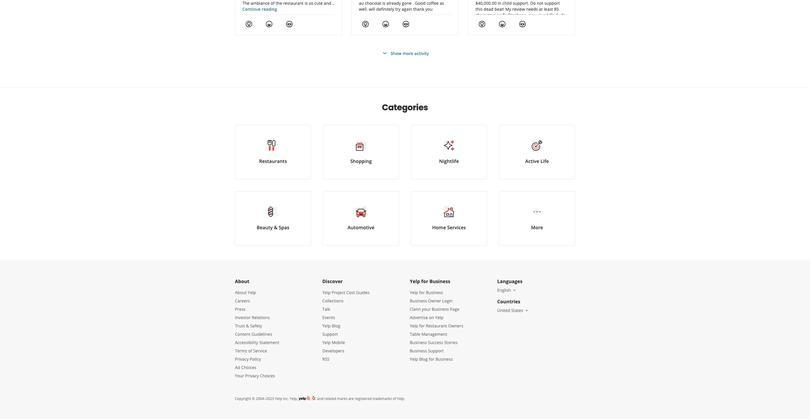 Task type: locate. For each thing, give the bounding box(es) containing it.
0 horizontal spatial and
[[317, 396, 324, 401]]

about up careers link
[[235, 290, 247, 295]]

24 funny v2 image
[[266, 20, 273, 28], [382, 20, 389, 28], [499, 20, 506, 28]]

1 vertical spatial choices
[[260, 373, 275, 379]]

for up business owner login link
[[419, 290, 425, 295]]

english
[[497, 287, 511, 293]]

0 horizontal spatial &
[[246, 323, 249, 329]]

privacy policy link
[[235, 356, 261, 362]]

your inside yelp for business business owner login claim your business page advertise on yelp yelp for restaurant owners table management business success stories business support yelp blog for business
[[422, 306, 431, 312]]

16 chevron down v2 image down languages
[[512, 288, 517, 293]]

show more activity
[[391, 50, 429, 56]]

0 horizontal spatial of
[[248, 348, 252, 354]]

about up about yelp link
[[235, 278, 249, 285]]

choices
[[241, 365, 256, 370], [260, 373, 275, 379]]

yelp for restaurant owners link
[[410, 323, 464, 329]]

business down "table"
[[410, 340, 427, 345]]

advertise on yelp link
[[410, 315, 444, 320]]

1 vertical spatial of
[[393, 396, 396, 401]]

3 24 funny v2 image from the left
[[499, 20, 506, 28]]

2 24 cool v2 image from the left
[[403, 20, 410, 28]]

2 24 funny v2 image from the left
[[382, 20, 389, 28]]

activity
[[415, 50, 429, 56]]

careers
[[235, 298, 250, 304]]

yelp up yelp for business link
[[410, 278, 420, 285]]

shopping link
[[323, 125, 399, 179]]

about
[[235, 278, 249, 285], [235, 290, 247, 295]]

yelp left inc.
[[275, 396, 282, 401]]

0 vertical spatial support
[[323, 331, 338, 337]]

0 horizontal spatial blog
[[332, 323, 340, 329]]

characters
[[476, 12, 496, 18]]

in
[[498, 0, 502, 6]]

of up privacy policy link
[[248, 348, 252, 354]]

24 useful v2 image down the characters
[[479, 20, 486, 28]]

24 useful v2 image
[[245, 20, 253, 28]]

16 chevron down v2 image inside english dropdown button
[[512, 288, 517, 293]]

life
[[541, 158, 549, 165]]

24 funny v2 image down ty
[[499, 20, 506, 28]]

developers link
[[323, 348, 344, 354]]

beauty & spas link
[[235, 191, 311, 246]]

at
[[539, 6, 543, 12]]

yelp down the business support link
[[410, 356, 418, 362]]

yelp down support link on the left
[[323, 340, 331, 345]]

yelp for business business owner login claim your business page advertise on yelp yelp for restaurant owners table management business success stories business support yelp blog for business
[[410, 290, 464, 362]]

events
[[323, 315, 335, 320]]

0 vertical spatial your
[[537, 12, 546, 18]]

16 chevron down v2 image
[[512, 288, 517, 293], [525, 308, 529, 313]]

0 vertical spatial choices
[[241, 365, 256, 370]]

1 horizontal spatial 24 useful v2 image
[[479, 20, 486, 28]]

collections link
[[323, 298, 344, 304]]

0 horizontal spatial 24 useful v2 image
[[362, 20, 369, 28]]

ad
[[235, 365, 240, 370]]

business up claim at bottom right
[[410, 298, 427, 304]]

least
[[544, 6, 553, 12]]

1 horizontal spatial 24 funny v2 image
[[382, 20, 389, 28]]

support down yelp blog link
[[323, 331, 338, 337]]

blog
[[332, 323, 340, 329], [419, 356, 428, 362]]

yelp up "table"
[[410, 323, 418, 329]]

1 vertical spatial about
[[235, 290, 247, 295]]

privacy
[[235, 356, 249, 362], [245, 373, 259, 379]]

and inside the owner and namesake owes over $40,000.00 in child support. do not support this dead beat! my review needs at least 85 characters so ty stephano, pay your bills dude.
[[497, 0, 505, 0]]

yelp logo image
[[299, 396, 310, 401]]

active life
[[526, 158, 549, 165]]

2 horizontal spatial 24 cool v2 image
[[519, 20, 526, 28]]

shopping
[[350, 158, 372, 165]]

1 horizontal spatial &
[[274, 224, 278, 231]]

& left spas
[[274, 224, 278, 231]]

bills
[[547, 12, 555, 18]]

1 vertical spatial &
[[246, 323, 249, 329]]

1 24 useful v2 image from the left
[[362, 20, 369, 28]]

pain
[[443, 0, 451, 0]]

of
[[248, 348, 252, 354], [393, 396, 396, 401]]

home services
[[432, 224, 466, 231]]

collections
[[323, 298, 344, 304]]

business up owner
[[426, 290, 443, 295]]

,
[[310, 396, 312, 401]]

for down the business support link
[[429, 356, 435, 362]]

policy
[[250, 356, 261, 362]]

mobile
[[332, 340, 345, 345]]

24 funny v2 image down reading
[[266, 20, 273, 28]]

choices down privacy policy link
[[241, 365, 256, 370]]

24 cool v2 image for seriously good, can't share a picture as the pain au chocolat is already gone . good coffee as well. will definitely try again  thank you
[[403, 20, 410, 28]]

1 vertical spatial 16 chevron down v2 image
[[525, 308, 529, 313]]

well.
[[359, 6, 368, 12]]

the
[[476, 0, 483, 0]]

united states button
[[497, 308, 529, 313]]

careers link
[[235, 298, 250, 304]]

your
[[235, 373, 244, 379]]

1 horizontal spatial support
[[428, 348, 444, 354]]

yelp up collections link
[[323, 290, 331, 295]]

for down advertise
[[419, 323, 425, 329]]

1 24 funny v2 image from the left
[[266, 20, 273, 28]]

for up yelp for business link
[[421, 278, 428, 285]]

& right trust
[[246, 323, 249, 329]]

yelp
[[410, 278, 420, 285], [248, 290, 256, 295], [323, 290, 331, 295], [410, 290, 418, 295], [435, 315, 444, 320], [323, 323, 331, 329], [410, 323, 418, 329], [323, 340, 331, 345], [410, 356, 418, 362], [275, 396, 282, 401]]

85
[[554, 6, 559, 12]]

related
[[325, 396, 336, 401]]

privacy down ad choices link
[[245, 373, 259, 379]]

and right yelp burst 'image'
[[317, 396, 324, 401]]

blog inside yelp project cost guides collections talk events yelp blog support yelp mobile developers rss
[[332, 323, 340, 329]]

claim
[[410, 306, 421, 312]]

relations
[[252, 315, 270, 320]]

1 horizontal spatial your
[[537, 12, 546, 18]]

thank
[[413, 6, 425, 12]]

of left yelp.
[[393, 396, 396, 401]]

stephano,
[[508, 12, 528, 18]]

1 horizontal spatial of
[[393, 396, 396, 401]]

as up 'coffee' at the right of page
[[430, 0, 434, 0]]

registered
[[355, 396, 372, 401]]

0 vertical spatial 16 chevron down v2 image
[[512, 288, 517, 293]]

24 funny v2 image down definitely
[[382, 20, 389, 28]]

24 useful v2 image
[[362, 20, 369, 28], [479, 20, 486, 28]]

yelp project cost guides collections talk events yelp blog support yelp mobile developers rss
[[323, 290, 370, 362]]

1 horizontal spatial blog
[[419, 356, 428, 362]]

&
[[274, 224, 278, 231], [246, 323, 249, 329]]

this
[[476, 6, 483, 12]]

0 vertical spatial and
[[497, 0, 505, 0]]

2 about from the top
[[235, 290, 247, 295]]

beat!
[[495, 6, 505, 12]]

of inside about yelp careers press investor relations trust & safety content guidelines accessibility statement terms of service privacy policy ad choices your privacy choices
[[248, 348, 252, 354]]

& inside category navigation section "navigation"
[[274, 224, 278, 231]]

16 chevron down v2 image inside united states "dropdown button"
[[525, 308, 529, 313]]

your up the advertise on yelp link
[[422, 306, 431, 312]]

0 vertical spatial &
[[274, 224, 278, 231]]

0 horizontal spatial your
[[422, 306, 431, 312]]

restaurants
[[259, 158, 287, 165]]

support inside yelp for business business owner login claim your business page advertise on yelp yelp for restaurant owners table management business success stories business support yelp blog for business
[[428, 348, 444, 354]]

ad choices link
[[235, 365, 256, 370]]

0 horizontal spatial 16 chevron down v2 image
[[512, 288, 517, 293]]

and up in
[[497, 0, 505, 0]]

inc.
[[283, 396, 289, 401]]

rss link
[[323, 356, 330, 362]]

0 horizontal spatial 24 cool v2 image
[[286, 20, 293, 28]]

0 vertical spatial about
[[235, 278, 249, 285]]

1 horizontal spatial as
[[440, 0, 444, 6]]

copyright © 2004–2023 yelp inc. yelp,
[[235, 396, 298, 401]]

content guidelines link
[[235, 331, 272, 337]]

as down the
[[440, 0, 444, 6]]

1 vertical spatial support
[[428, 348, 444, 354]]

your down at
[[537, 12, 546, 18]]

blog down the business support link
[[419, 356, 428, 362]]

1 horizontal spatial 24 cool v2 image
[[403, 20, 410, 28]]

0 horizontal spatial 24 funny v2 image
[[266, 20, 273, 28]]

service
[[253, 348, 267, 354]]

yelp up careers link
[[248, 290, 256, 295]]

and
[[497, 0, 505, 0], [317, 396, 324, 401]]

english button
[[497, 287, 517, 293]]

you
[[426, 6, 433, 12]]

nightlife link
[[411, 125, 487, 179]]

blog up support link on the left
[[332, 323, 340, 329]]

2 horizontal spatial 24 funny v2 image
[[499, 20, 506, 28]]

1 vertical spatial as
[[440, 0, 444, 6]]

active
[[526, 158, 540, 165]]

blog inside yelp for business business owner login claim your business page advertise on yelp yelp for restaurant owners table management business success stories business support yelp blog for business
[[419, 356, 428, 362]]

accessibility statement link
[[235, 340, 280, 345]]

0 vertical spatial privacy
[[235, 356, 249, 362]]

try
[[395, 6, 401, 12]]

business success stories link
[[410, 340, 458, 345]]

0 vertical spatial blog
[[332, 323, 340, 329]]

1 horizontal spatial and
[[497, 0, 505, 0]]

1 vertical spatial your
[[422, 306, 431, 312]]

16 chevron down v2 image right states
[[525, 308, 529, 313]]

24 cool v2 image
[[286, 20, 293, 28], [403, 20, 410, 28], [519, 20, 526, 28]]

choices down the policy
[[260, 373, 275, 379]]

0 horizontal spatial support
[[323, 331, 338, 337]]

0 vertical spatial of
[[248, 348, 252, 354]]

1 vertical spatial blog
[[419, 356, 428, 362]]

24 useful v2 image down 'well.'
[[362, 20, 369, 28]]

1 about from the top
[[235, 278, 249, 285]]

privacy down terms
[[235, 356, 249, 362]]

support link
[[323, 331, 338, 337]]

automotive link
[[323, 191, 399, 246]]

0 horizontal spatial as
[[430, 0, 434, 0]]

united
[[497, 308, 510, 313]]

2 24 useful v2 image from the left
[[479, 20, 486, 28]]

talk
[[323, 306, 330, 312]]

accessibility
[[235, 340, 258, 345]]

support down success
[[428, 348, 444, 354]]

3 24 cool v2 image from the left
[[519, 20, 526, 28]]

1 horizontal spatial 16 chevron down v2 image
[[525, 308, 529, 313]]

about inside about yelp careers press investor relations trust & safety content guidelines accessibility statement terms of service privacy policy ad choices your privacy choices
[[235, 290, 247, 295]]



Task type: vqa. For each thing, say whether or not it's contained in the screenshot.
We
no



Task type: describe. For each thing, give the bounding box(es) containing it.
your inside the owner and namesake owes over $40,000.00 in child support. do not support this dead beat! my review needs at least 85 characters so ty stephano, pay your bills dude.
[[537, 12, 546, 18]]

definitely
[[376, 6, 394, 12]]

picture
[[415, 0, 429, 0]]

home
[[432, 224, 446, 231]]

countries
[[497, 298, 521, 305]]

0 horizontal spatial choices
[[241, 365, 256, 370]]

my
[[506, 6, 511, 12]]

on
[[429, 315, 434, 320]]

a
[[412, 0, 414, 0]]

yelp project cost guides link
[[323, 290, 370, 295]]

owners
[[448, 323, 464, 329]]

coffee
[[427, 0, 439, 6]]

yelp,
[[290, 396, 298, 401]]

needs
[[526, 6, 538, 12]]

24 cool v2 image for the owner and namesake owes over $40,000.00 in child support. do not support this dead beat! my review needs at least 85 characters so ty stephano, pay your bills dude.
[[519, 20, 526, 28]]

yelp for business
[[410, 278, 451, 285]]

business owner login link
[[410, 298, 453, 304]]

press
[[235, 306, 246, 312]]

trust & safety link
[[235, 323, 262, 329]]

already
[[387, 0, 401, 6]]

united states
[[497, 308, 523, 313]]

can't
[[389, 0, 399, 0]]

advertise
[[410, 315, 428, 320]]

chocolat
[[365, 0, 381, 6]]

good
[[415, 0, 426, 6]]

1 horizontal spatial choices
[[260, 373, 275, 379]]

yelp blog link
[[323, 323, 340, 329]]

talk link
[[323, 306, 330, 312]]

project
[[332, 290, 345, 295]]

do
[[531, 0, 536, 6]]

more link
[[499, 191, 575, 246]]

16 chevron down v2 image for languages
[[512, 288, 517, 293]]

stories
[[444, 340, 458, 345]]

& inside about yelp careers press investor relations trust & safety content guidelines accessibility statement terms of service privacy policy ad choices your privacy choices
[[246, 323, 249, 329]]

business support link
[[410, 348, 444, 354]]

business down stories
[[436, 356, 453, 362]]

1 vertical spatial and
[[317, 396, 324, 401]]

active life link
[[499, 125, 575, 179]]

dude.
[[556, 12, 567, 18]]

gone
[[402, 0, 412, 6]]

investor
[[235, 315, 251, 320]]

restaurants link
[[235, 125, 311, 179]]

owner
[[428, 298, 441, 304]]

reading
[[262, 6, 277, 12]]

24 funny v2 image for seriously good, can't share a picture as the pain au chocolat is already gone . good coffee as well. will definitely try again  thank you
[[382, 20, 389, 28]]

category navigation section navigation
[[229, 88, 581, 260]]

16 chevron down v2 image for countries
[[525, 308, 529, 313]]

trust
[[235, 323, 245, 329]]

continue reading
[[242, 6, 277, 12]]

yelp blog for business link
[[410, 356, 453, 362]]

languages
[[497, 278, 523, 285]]

will
[[369, 6, 375, 12]]

yelp up claim at bottom right
[[410, 290, 418, 295]]

business down owner
[[432, 306, 449, 312]]

2004–2023
[[256, 396, 274, 401]]

seriously
[[359, 0, 376, 0]]

yelp down events link
[[323, 323, 331, 329]]

and related marks are registered trademarks of yelp.
[[316, 396, 405, 401]]

about yelp link
[[235, 290, 256, 295]]

about for about
[[235, 278, 249, 285]]

beauty
[[257, 224, 273, 231]]

yelp right the on
[[435, 315, 444, 320]]

press link
[[235, 306, 246, 312]]

good,
[[377, 0, 388, 0]]

1 24 cool v2 image from the left
[[286, 20, 293, 28]]

24 funny v2 image for the owner and namesake owes over $40,000.00 in child support. do not support this dead beat! my review needs at least 85 characters so ty stephano, pay your bills dude.
[[499, 20, 506, 28]]

1 vertical spatial privacy
[[245, 373, 259, 379]]

table
[[410, 331, 421, 337]]

the
[[435, 0, 442, 0]]

restaurant
[[426, 323, 447, 329]]

categories
[[382, 102, 428, 113]]

rss
[[323, 356, 330, 362]]

pay
[[529, 12, 536, 18]]

not
[[537, 0, 544, 6]]

investor relations link
[[235, 315, 270, 320]]

seriously good, can't share a picture as the pain au chocolat is already gone . good coffee as well. will definitely try again  thank you
[[359, 0, 451, 12]]

child
[[503, 0, 512, 6]]

24 useful v2 image for seriously good, can't share a picture as the pain au chocolat is already gone . good coffee as well. will definitely try again  thank you
[[362, 20, 369, 28]]

events link
[[323, 315, 335, 320]]

business up yelp blog for business link
[[410, 348, 427, 354]]

about for about yelp careers press investor relations trust & safety content guidelines accessibility statement terms of service privacy policy ad choices your privacy choices
[[235, 290, 247, 295]]

©
[[252, 396, 255, 401]]

states
[[512, 308, 523, 313]]

explore recent activity section section
[[230, 0, 580, 88]]

owner
[[484, 0, 496, 0]]

yelp mobile link
[[323, 340, 345, 345]]

24 chevron down v2 image
[[381, 50, 388, 57]]

support inside yelp project cost guides collections talk events yelp blog support yelp mobile developers rss
[[323, 331, 338, 337]]

support.
[[513, 0, 529, 6]]

discover
[[323, 278, 343, 285]]

business up yelp for business link
[[430, 278, 451, 285]]

yelp for business link
[[410, 290, 443, 295]]

nightlife
[[439, 158, 459, 165]]

24 useful v2 image for the owner and namesake owes over $40,000.00 in child support. do not support this dead beat! my review needs at least 85 characters so ty stephano, pay your bills dude.
[[479, 20, 486, 28]]

terms of service link
[[235, 348, 267, 354]]

0 vertical spatial as
[[430, 0, 434, 0]]

$40,000.00
[[476, 0, 497, 6]]

ty
[[503, 12, 507, 18]]

yelp.
[[397, 396, 405, 401]]

the owner and namesake owes over $40,000.00 in child support. do not support this dead beat! my review needs at least 85 characters so ty stephano, pay your bills dude.
[[476, 0, 567, 18]]

continue reading button
[[242, 6, 277, 12]]

yelp burst image
[[312, 396, 316, 401]]

terms
[[235, 348, 247, 354]]

yelp inside about yelp careers press investor relations trust & safety content guidelines accessibility statement terms of service privacy policy ad choices your privacy choices
[[248, 290, 256, 295]]

again
[[402, 6, 412, 12]]



